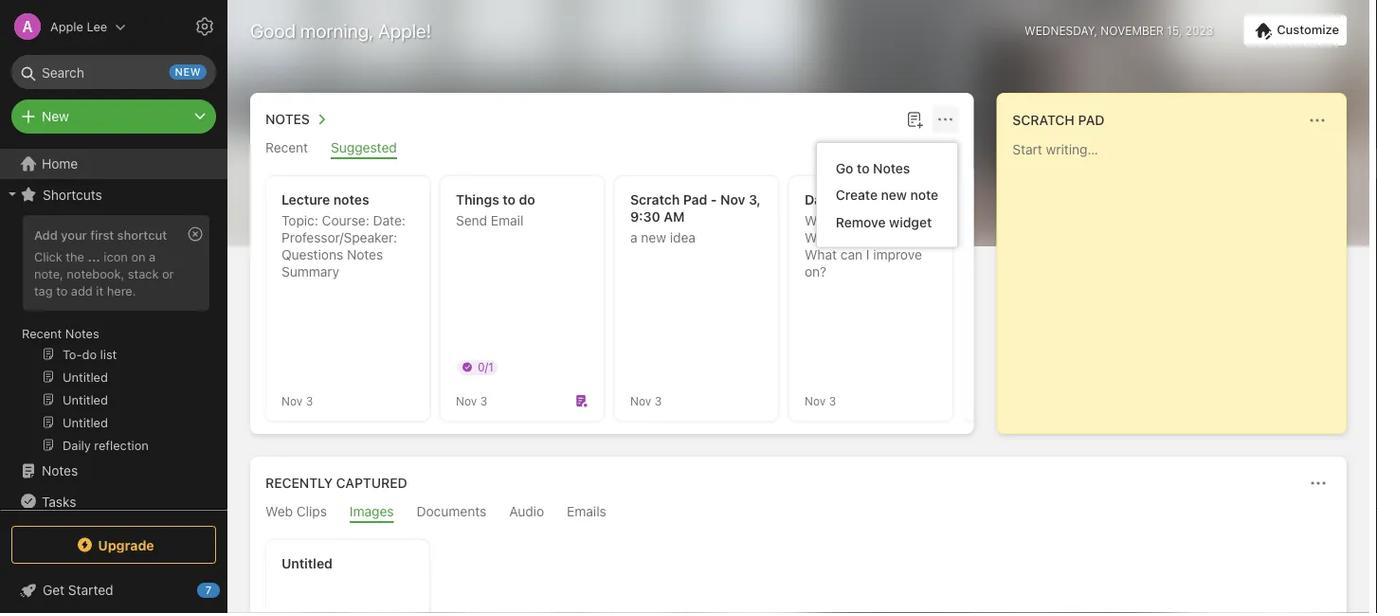 Task type: vqa. For each thing, say whether or not it's contained in the screenshot.
ADD TAG 'icon'
no



Task type: locate. For each thing, give the bounding box(es) containing it.
untitled button
[[266, 540, 429, 613]]

new up remove widget link
[[881, 187, 907, 203]]

notes
[[265, 111, 310, 127], [873, 160, 910, 176], [347, 247, 383, 263], [65, 326, 99, 340], [42, 463, 78, 479]]

notes down 'professor/speaker:'
[[347, 247, 383, 263]]

remove widget link
[[817, 209, 958, 236]]

a inside scratch pad - nov 3, 9:30 am a new idea
[[630, 230, 637, 245]]

nov 3 for scratch pad - nov 3, 9:30 am a new idea
[[630, 394, 662, 408]]

lecture
[[281, 192, 330, 208]]

new inside "dropdown list" menu
[[881, 187, 907, 203]]

2 vertical spatial to
[[56, 283, 68, 297]]

new
[[175, 66, 201, 78], [881, 187, 907, 203], [641, 230, 666, 245]]

home link
[[0, 149, 227, 179]]

it
[[96, 283, 103, 297]]

recent inside group
[[22, 326, 62, 340]]

1 horizontal spatial to
[[503, 192, 516, 208]]

scratch down wednesday,
[[1013, 112, 1075, 128]]

to inside things to do send email
[[503, 192, 516, 208]]

settings image
[[193, 15, 216, 38]]

More actions field
[[932, 106, 959, 133], [1304, 107, 1331, 134], [1305, 470, 1332, 497]]

1 horizontal spatial scratch
[[1013, 112, 1075, 128]]

shortcuts
[[43, 186, 102, 202]]

more actions field for recently captured
[[1305, 470, 1332, 497]]

well? up the improve
[[899, 230, 929, 245]]

1 horizontal spatial more actions image
[[1306, 109, 1329, 132]]

4 nov 3 from the left
[[805, 394, 836, 408]]

2 3 from the left
[[480, 394, 487, 408]]

2023
[[1185, 24, 1213, 37]]

pad inside button
[[1078, 112, 1105, 128]]

notes inside "dropdown list" menu
[[873, 160, 910, 176]]

1 vertical spatial new
[[881, 187, 907, 203]]

2 vertical spatial what
[[805, 247, 837, 263]]

to
[[857, 160, 870, 176], [503, 192, 516, 208], [56, 283, 68, 297]]

recent for recent
[[265, 140, 308, 155]]

3,
[[749, 192, 761, 208]]

improve
[[873, 247, 922, 263]]

1 horizontal spatial new
[[641, 230, 666, 245]]

stack
[[128, 266, 159, 280]]

clips
[[296, 504, 327, 519]]

1 vertical spatial recent
[[22, 326, 62, 340]]

2 horizontal spatial new
[[881, 187, 907, 203]]

go to notes link
[[817, 154, 958, 182]]

well? up the go
[[874, 213, 904, 228]]

3 nov 3 from the left
[[630, 394, 662, 408]]

on
[[131, 249, 146, 263]]

1 horizontal spatial a
[[630, 230, 637, 245]]

to for go
[[857, 160, 870, 176]]

send
[[456, 213, 487, 228]]

0 vertical spatial a
[[630, 230, 637, 245]]

1 horizontal spatial recent
[[265, 140, 308, 155]]

notes inside button
[[265, 111, 310, 127]]

click the ...
[[34, 249, 100, 263]]

new down 9:30
[[641, 230, 666, 245]]

pad
[[1078, 112, 1105, 128], [683, 192, 707, 208]]

apple!
[[378, 19, 432, 41]]

1 vertical spatial what
[[805, 230, 837, 245]]

tree
[[0, 149, 227, 613]]

web clips tab
[[265, 504, 327, 523]]

a right on
[[149, 249, 156, 263]]

upgrade
[[98, 537, 154, 553]]

1 vertical spatial to
[[503, 192, 516, 208]]

notes
[[333, 192, 369, 208]]

widget
[[889, 214, 932, 230]]

audio
[[509, 504, 544, 519]]

well?
[[874, 213, 904, 228], [899, 230, 929, 245]]

3 3 from the left
[[655, 394, 662, 408]]

notes inside group
[[65, 326, 99, 340]]

2 tab list from the top
[[254, 504, 1343, 523]]

0 vertical spatial what
[[805, 213, 837, 228]]

1 vertical spatial tab list
[[254, 504, 1343, 523]]

0 horizontal spatial new
[[175, 66, 201, 78]]

3 for what went well? what didn't go well? what can i improve on?
[[829, 394, 836, 408]]

to inside icon on a note, notebook, stack or tag to add it here.
[[56, 283, 68, 297]]

1 vertical spatial well?
[[899, 230, 929, 245]]

add your first shortcut
[[34, 227, 167, 242]]

0 vertical spatial to
[[857, 160, 870, 176]]

notes up recent tab
[[265, 111, 310, 127]]

1 vertical spatial pad
[[683, 192, 707, 208]]

to inside "dropdown list" menu
[[857, 160, 870, 176]]

remove
[[836, 214, 886, 230]]

go to notes
[[836, 160, 910, 176]]

note
[[911, 187, 939, 203]]

add
[[34, 227, 58, 242]]

pad for scratch pad
[[1078, 112, 1105, 128]]

pad down wednesday, november 15, 2023
[[1078, 112, 1105, 128]]

remove widget
[[836, 214, 932, 230]]

0 vertical spatial recent
[[265, 140, 308, 155]]

summary
[[281, 264, 339, 280]]

create new note link
[[817, 182, 958, 209]]

apple
[[50, 19, 83, 34]]

home
[[42, 156, 78, 172]]

group
[[0, 209, 219, 463]]

more actions field for scratch pad
[[1304, 107, 1331, 134]]

recent for recent notes
[[22, 326, 62, 340]]

recent down the notes button
[[265, 140, 308, 155]]

-
[[711, 192, 717, 208]]

to right tag
[[56, 283, 68, 297]]

1 nov 3 from the left
[[281, 394, 313, 408]]

tab list
[[254, 140, 970, 159], [254, 504, 1343, 523]]

new down settings 'image'
[[175, 66, 201, 78]]

0 vertical spatial pad
[[1078, 112, 1105, 128]]

more actions image up go to notes link
[[934, 108, 957, 131]]

add
[[71, 283, 93, 297]]

nov for daily reflection what went well? what didn't go well? what can i improve on?
[[805, 394, 826, 408]]

0 horizontal spatial scratch
[[630, 192, 680, 208]]

images tab panel
[[250, 523, 1347, 613]]

0 vertical spatial new
[[175, 66, 201, 78]]

suggested
[[331, 140, 397, 155]]

recent down tag
[[22, 326, 62, 340]]

recent tab
[[265, 140, 308, 159]]

notes up the create new note
[[873, 160, 910, 176]]

emails
[[567, 504, 606, 519]]

new
[[42, 109, 69, 124]]

pad inside scratch pad - nov 3, 9:30 am a new idea
[[683, 192, 707, 208]]

things to do send email
[[456, 192, 535, 228]]

nov 3 for lecture notes topic: course: date: professor/speaker: questions notes summary
[[281, 394, 313, 408]]

1 tab list from the top
[[254, 140, 970, 159]]

nov for lecture notes topic: course: date: professor/speaker: questions notes summary
[[281, 394, 303, 408]]

a down 9:30
[[630, 230, 637, 245]]

0 horizontal spatial a
[[149, 249, 156, 263]]

recent
[[265, 140, 308, 155], [22, 326, 62, 340]]

scratch up 9:30
[[630, 192, 680, 208]]

pad for scratch pad - nov 3, 9:30 am a new idea
[[683, 192, 707, 208]]

to right go
[[857, 160, 870, 176]]

pad left -
[[683, 192, 707, 208]]

more actions image
[[934, 108, 957, 131], [1306, 109, 1329, 132]]

more actions image down customize at the right
[[1306, 109, 1329, 132]]

0 vertical spatial scratch
[[1013, 112, 1075, 128]]

notes down add
[[65, 326, 99, 340]]

2 vertical spatial new
[[641, 230, 666, 245]]

scratch pad - nov 3, 9:30 am a new idea
[[630, 192, 761, 245]]

wednesday,
[[1025, 24, 1098, 37]]

2 horizontal spatial to
[[857, 160, 870, 176]]

0 vertical spatial tab list
[[254, 140, 970, 159]]

scratch inside scratch pad - nov 3, 9:30 am a new idea
[[630, 192, 680, 208]]

good morning, apple!
[[250, 19, 432, 41]]

to left 'do'
[[503, 192, 516, 208]]

web clips
[[265, 504, 327, 519]]

1 horizontal spatial pad
[[1078, 112, 1105, 128]]

scratch inside button
[[1013, 112, 1075, 128]]

0 horizontal spatial recent
[[22, 326, 62, 340]]

0 horizontal spatial pad
[[683, 192, 707, 208]]

4 3 from the left
[[829, 394, 836, 408]]

scratch
[[1013, 112, 1075, 128], [630, 192, 680, 208]]

more actions image inside 'field'
[[1306, 109, 1329, 132]]

0 horizontal spatial to
[[56, 283, 68, 297]]

tab list containing web clips
[[254, 504, 1343, 523]]

dropdown list menu
[[817, 154, 958, 236]]

15,
[[1167, 24, 1182, 37]]

upgrade button
[[11, 526, 216, 564]]

professor/speaker:
[[281, 230, 397, 245]]

1 vertical spatial scratch
[[630, 192, 680, 208]]

what
[[805, 213, 837, 228], [805, 230, 837, 245], [805, 247, 837, 263]]

idea
[[670, 230, 696, 245]]

tab list containing recent
[[254, 140, 970, 159]]

the
[[66, 249, 84, 263]]

1 3 from the left
[[306, 394, 313, 408]]

go
[[836, 160, 854, 176]]

1 what from the top
[[805, 213, 837, 228]]

new search field
[[25, 55, 207, 89]]

9:30
[[630, 209, 660, 225]]

date:
[[373, 213, 405, 228]]

1 vertical spatial a
[[149, 249, 156, 263]]

more actions image
[[1307, 472, 1330, 495]]



Task type: describe. For each thing, give the bounding box(es) containing it.
emails tab
[[567, 504, 606, 523]]

suggested tab panel
[[250, 159, 1377, 434]]

7
[[205, 584, 212, 597]]

3 what from the top
[[805, 247, 837, 263]]

notes up tasks
[[42, 463, 78, 479]]

to for things
[[503, 192, 516, 208]]

scratch pad button
[[1009, 109, 1105, 132]]

images tab
[[350, 504, 394, 523]]

...
[[88, 249, 100, 263]]

new inside search field
[[175, 66, 201, 78]]

recently captured
[[265, 475, 407, 491]]

icon
[[104, 249, 128, 263]]

tab list for recently captured
[[254, 504, 1343, 523]]

0 vertical spatial well?
[[874, 213, 904, 228]]

recently captured button
[[262, 472, 407, 495]]

here.
[[107, 283, 136, 297]]

nov 3 for daily reflection what went well? what didn't go well? what can i improve on?
[[805, 394, 836, 408]]

Search text field
[[25, 55, 203, 89]]

notes inside lecture notes topic: course: date: professor/speaker: questions notes summary
[[347, 247, 383, 263]]

notes button
[[262, 108, 333, 131]]

captured
[[336, 475, 407, 491]]

nov inside scratch pad - nov 3, 9:30 am a new idea
[[720, 192, 745, 208]]

click to collapse image
[[220, 578, 235, 601]]

daily
[[805, 192, 836, 208]]

daily reflection what went well? what didn't go well? what can i improve on?
[[805, 192, 929, 280]]

note,
[[34, 266, 63, 280]]

a inside icon on a note, notebook, stack or tag to add it here.
[[149, 249, 156, 263]]

group containing add your first shortcut
[[0, 209, 219, 463]]

untitled
[[281, 556, 333, 572]]

tasks button
[[0, 486, 219, 517]]

0 horizontal spatial more actions image
[[934, 108, 957, 131]]

tab list for notes
[[254, 140, 970, 159]]

november
[[1101, 24, 1164, 37]]

customize
[[1277, 22, 1339, 37]]

new inside scratch pad - nov 3, 9:30 am a new idea
[[641, 230, 666, 245]]

2 what from the top
[[805, 230, 837, 245]]

tree containing home
[[0, 149, 227, 613]]

scratch for scratch pad - nov 3, 9:30 am a new idea
[[630, 192, 680, 208]]

web
[[265, 504, 293, 519]]

topic:
[[281, 213, 318, 228]]

Help and Learning task checklist field
[[0, 575, 227, 606]]

create new note
[[836, 187, 939, 203]]

scratch for scratch pad
[[1013, 112, 1075, 128]]

things
[[456, 192, 499, 208]]

i
[[866, 247, 870, 263]]

didn't
[[840, 230, 876, 245]]

tasks
[[42, 494, 76, 509]]

wednesday, november 15, 2023
[[1025, 24, 1213, 37]]

go
[[879, 230, 895, 245]]

Start writing… text field
[[1013, 141, 1345, 418]]

on?
[[805, 264, 827, 280]]

do
[[519, 192, 535, 208]]

create
[[836, 187, 878, 203]]

questions
[[281, 247, 343, 263]]

documents
[[417, 504, 486, 519]]

images
[[350, 504, 394, 519]]

started
[[68, 582, 113, 598]]

0/1
[[478, 360, 494, 373]]

suggested tab
[[331, 140, 397, 159]]

notebook,
[[67, 266, 124, 280]]

shortcuts button
[[0, 179, 219, 209]]

audio tab
[[509, 504, 544, 523]]

tag
[[34, 283, 53, 297]]

lecture notes topic: course: date: professor/speaker: questions notes summary
[[281, 192, 405, 280]]

went
[[840, 213, 870, 228]]

morning,
[[300, 19, 374, 41]]

recently
[[265, 475, 333, 491]]

good
[[250, 19, 296, 41]]

scratch pad
[[1013, 112, 1105, 128]]

or
[[162, 266, 174, 280]]

recent notes
[[22, 326, 99, 340]]

email
[[491, 213, 524, 228]]

nov for scratch pad - nov 3, 9:30 am a new idea
[[630, 394, 651, 408]]

lee
[[87, 19, 107, 34]]

icon on a note, notebook, stack or tag to add it here.
[[34, 249, 174, 297]]

your
[[61, 227, 87, 242]]

3 for topic: course: date: professor/speaker: questions notes summary
[[306, 394, 313, 408]]

customize button
[[1244, 15, 1347, 45]]

Account field
[[0, 8, 126, 45]]

2 nov 3 from the left
[[456, 394, 487, 408]]

course:
[[322, 213, 369, 228]]

documents tab
[[417, 504, 486, 523]]

notes link
[[0, 456, 219, 486]]

new button
[[11, 100, 216, 134]]

3 for a new idea
[[655, 394, 662, 408]]

am
[[664, 209, 685, 225]]

apple lee
[[50, 19, 107, 34]]

get
[[43, 582, 65, 598]]

get started
[[43, 582, 113, 598]]

first
[[90, 227, 114, 242]]

reflection
[[840, 192, 901, 208]]

can
[[840, 247, 863, 263]]



